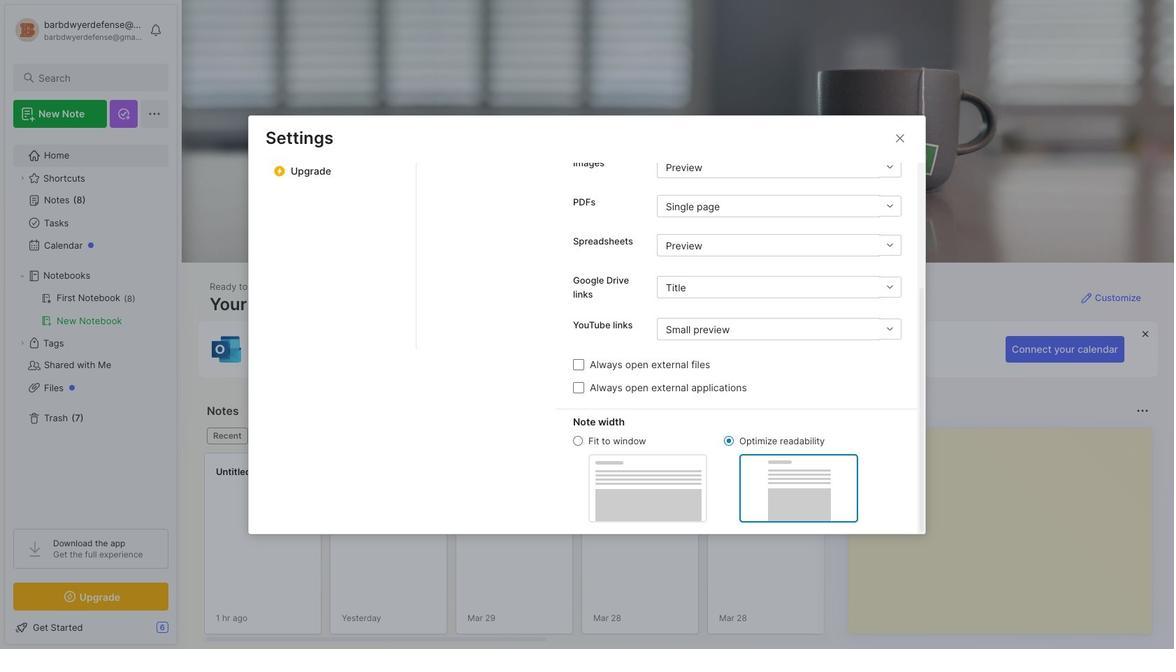 Task type: describe. For each thing, give the bounding box(es) containing it.
Choose default view option for Google Drive links field
[[657, 276, 901, 299]]

tree inside main element
[[5, 136, 177, 517]]

group inside main element
[[13, 287, 168, 332]]

Choose default view option for YouTube links field
[[657, 318, 901, 341]]

main element
[[0, 0, 182, 650]]

Search text field
[[38, 71, 156, 85]]



Task type: vqa. For each thing, say whether or not it's contained in the screenshot.
"TAB"
yes



Task type: locate. For each thing, give the bounding box(es) containing it.
None radio
[[573, 436, 583, 446]]

Choose default view option for PDFs field
[[657, 195, 901, 217]]

expand tags image
[[18, 339, 27, 348]]

None radio
[[724, 436, 734, 446]]

None search field
[[38, 69, 156, 86]]

row group
[[204, 453, 1175, 643]]

Choose default view option for Spreadsheets field
[[657, 234, 901, 257]]

expand notebooks image
[[18, 272, 27, 280]]

Start writing… text field
[[860, 429, 1152, 623]]

tab list
[[417, 0, 557, 349]]

tree
[[5, 136, 177, 517]]

option group
[[573, 435, 859, 523]]

none search field inside main element
[[38, 69, 156, 86]]

Choose default view option for Images field
[[657, 156, 902, 178]]

close image
[[892, 130, 909, 146]]

tab
[[207, 428, 248, 445]]

None checkbox
[[573, 359, 585, 370], [573, 382, 585, 393], [573, 359, 585, 370], [573, 382, 585, 393]]

group
[[13, 287, 168, 332]]



